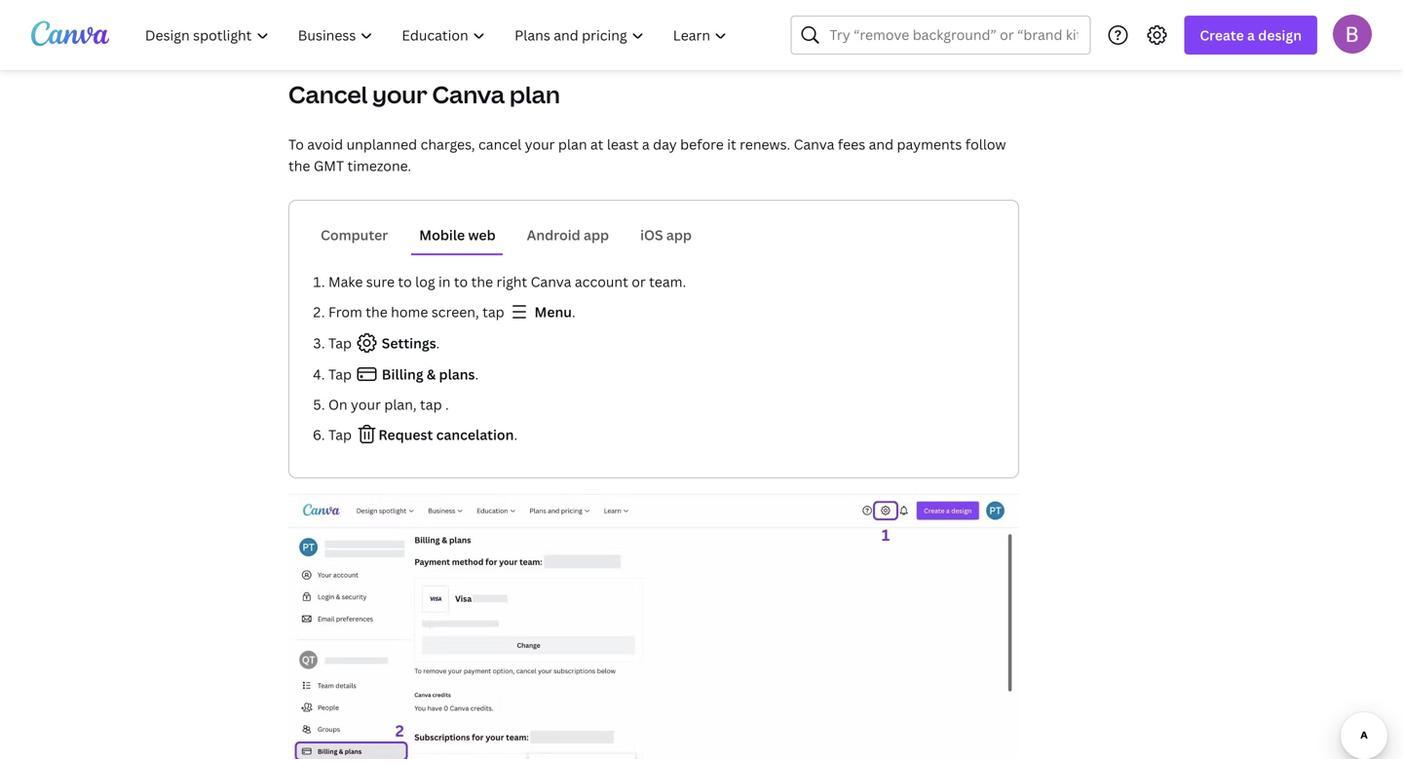 Task type: vqa. For each thing, say whether or not it's contained in the screenshot.
Chart associated with Fun Background Peach T Chart Graph by Canva Creative Studio
no



Task type: locate. For each thing, give the bounding box(es) containing it.
the inside 'to avoid unplanned charges, cancel your plan at least a day before it renews. canva fees and payments follow the gmt timezone.'
[[289, 156, 310, 175]]

1 vertical spatial tap
[[420, 395, 442, 414]]

3 tap from the top
[[329, 426, 355, 444]]

canva up charges,
[[432, 78, 505, 110]]

a left day
[[642, 135, 650, 154]]

2 vertical spatial your
[[351, 395, 381, 414]]

app right ios
[[667, 226, 692, 244]]

canva up menu
[[531, 272, 572, 291]]

0 horizontal spatial app
[[584, 226, 609, 244]]

tap for billing & plans
[[329, 365, 355, 384]]

tap down '&'
[[420, 395, 442, 414]]

billing & plans
[[379, 365, 475, 384]]

2 tap from the top
[[329, 365, 355, 384]]

to left log
[[398, 272, 412, 291]]

1 horizontal spatial the
[[366, 303, 388, 321]]

canva inside 'to avoid unplanned charges, cancel your plan at least a day before it renews. canva fees and payments follow the gmt timezone.'
[[794, 135, 835, 154]]

1 app from the left
[[584, 226, 609, 244]]

the down to
[[289, 156, 310, 175]]

0 vertical spatial canva
[[432, 78, 505, 110]]

from the home screen, tap
[[329, 303, 508, 321]]

ios app button
[[633, 216, 700, 253]]

1 vertical spatial a
[[642, 135, 650, 154]]

tap
[[483, 303, 505, 321], [420, 395, 442, 414]]

design
[[1259, 26, 1302, 44]]

the down "sure"
[[366, 303, 388, 321]]

0 vertical spatial a
[[1248, 26, 1256, 44]]

on your plan, tap .
[[329, 395, 449, 414]]

follow
[[966, 135, 1007, 154]]

before
[[681, 135, 724, 154]]

team.
[[649, 272, 687, 291]]

2 vertical spatial canva
[[531, 272, 572, 291]]

in
[[439, 272, 451, 291]]

plan left at
[[559, 135, 587, 154]]

menu .
[[535, 303, 576, 321]]

1 tap from the top
[[329, 334, 355, 352]]

and
[[869, 135, 894, 154]]

0 horizontal spatial tap
[[420, 395, 442, 414]]

2 vertical spatial the
[[366, 303, 388, 321]]

menu
[[535, 303, 572, 321]]

app
[[584, 226, 609, 244], [667, 226, 692, 244]]

.
[[572, 303, 576, 321], [436, 334, 440, 352], [475, 365, 479, 384], [446, 395, 449, 414], [514, 426, 518, 444]]

your inside 'to avoid unplanned charges, cancel your plan at least a day before it renews. canva fees and payments follow the gmt timezone.'
[[525, 135, 555, 154]]

tap up the on
[[329, 365, 355, 384]]

1 horizontal spatial app
[[667, 226, 692, 244]]

0 vertical spatial tap
[[329, 334, 355, 352]]

1 horizontal spatial to
[[454, 272, 468, 291]]

2 vertical spatial tap
[[329, 426, 355, 444]]

your
[[373, 78, 428, 110], [525, 135, 555, 154], [351, 395, 381, 414]]

0 vertical spatial plan
[[510, 78, 560, 110]]

to
[[398, 272, 412, 291], [454, 272, 468, 291]]

unplanned
[[347, 135, 417, 154]]

right
[[497, 272, 528, 291]]

day
[[653, 135, 677, 154]]

0 horizontal spatial to
[[398, 272, 412, 291]]

create a design
[[1200, 26, 1302, 44]]

a left design at the right of page
[[1248, 26, 1256, 44]]

1 vertical spatial plan
[[559, 135, 587, 154]]

canva
[[432, 78, 505, 110], [794, 135, 835, 154], [531, 272, 572, 291]]

tap down the on
[[329, 426, 355, 444]]

2 app from the left
[[667, 226, 692, 244]]

the left right
[[471, 272, 493, 291]]

your right the on
[[351, 395, 381, 414]]

0 vertical spatial the
[[289, 156, 310, 175]]

ios
[[641, 226, 664, 244]]

android app
[[527, 226, 609, 244]]

bob builder image
[[1334, 14, 1373, 53]]

0 vertical spatial your
[[373, 78, 428, 110]]

to avoid unplanned charges, cancel your plan at least a day before it renews. canva fees and payments follow the gmt timezone.
[[289, 135, 1007, 175]]

1 vertical spatial the
[[471, 272, 493, 291]]

1 horizontal spatial tap
[[483, 303, 505, 321]]

canva left fees
[[794, 135, 835, 154]]

2 horizontal spatial canva
[[794, 135, 835, 154]]

home
[[391, 303, 428, 321]]

1 vertical spatial canva
[[794, 135, 835, 154]]

app right the android
[[584, 226, 609, 244]]

&
[[427, 365, 436, 384]]

tap
[[329, 334, 355, 352], [329, 365, 355, 384], [329, 426, 355, 444]]

tap down make sure to log in to the right canva account or team.
[[483, 303, 505, 321]]

make sure to log in to the right canva account or team.
[[329, 272, 687, 291]]

a inside 'to avoid unplanned charges, cancel your plan at least a day before it renews. canva fees and payments follow the gmt timezone.'
[[642, 135, 650, 154]]

app for android app
[[584, 226, 609, 244]]

tap for request cancelation
[[329, 426, 355, 444]]

0 horizontal spatial canva
[[432, 78, 505, 110]]

the
[[289, 156, 310, 175], [471, 272, 493, 291], [366, 303, 388, 321]]

to right in at the top left of page
[[454, 272, 468, 291]]

log
[[415, 272, 435, 291]]

your for canva
[[373, 78, 428, 110]]

a
[[1248, 26, 1256, 44], [642, 135, 650, 154]]

1 vertical spatial tap
[[329, 365, 355, 384]]

your right cancel
[[525, 135, 555, 154]]

computer
[[321, 226, 388, 244]]

2 horizontal spatial the
[[471, 272, 493, 291]]

1 horizontal spatial a
[[1248, 26, 1256, 44]]

gmt
[[314, 156, 344, 175]]

your up unplanned
[[373, 78, 428, 110]]

tap down from
[[329, 334, 355, 352]]

0 horizontal spatial a
[[642, 135, 650, 154]]

plan
[[510, 78, 560, 110], [559, 135, 587, 154]]

0 horizontal spatial the
[[289, 156, 310, 175]]

1 vertical spatial your
[[525, 135, 555, 154]]

cancelation
[[436, 426, 514, 444]]

plan up cancel
[[510, 78, 560, 110]]

avoid
[[307, 135, 343, 154]]



Task type: describe. For each thing, give the bounding box(es) containing it.
billing
[[382, 365, 424, 384]]

it
[[728, 135, 737, 154]]

make
[[329, 272, 363, 291]]

request cancelation
[[379, 426, 514, 444]]

tap for settings
[[329, 334, 355, 352]]

ios app
[[641, 226, 692, 244]]

Try "remove background" or "brand kit" search field
[[830, 17, 1079, 54]]

android
[[527, 226, 581, 244]]

mobile web
[[419, 226, 496, 244]]

least
[[607, 135, 639, 154]]

create
[[1200, 26, 1245, 44]]

mobile web button
[[412, 216, 504, 253]]

cancel
[[479, 135, 522, 154]]

a inside dropdown button
[[1248, 26, 1256, 44]]

android app button
[[519, 216, 617, 253]]

app for ios app
[[667, 226, 692, 244]]

create a design button
[[1185, 16, 1318, 55]]

your for plan,
[[351, 395, 381, 414]]

cancel your canva plan
[[289, 78, 560, 110]]

plans
[[439, 365, 475, 384]]

screen,
[[432, 303, 479, 321]]

web
[[468, 226, 496, 244]]

2 to from the left
[[454, 272, 468, 291]]

cancel
[[289, 78, 368, 110]]

or
[[632, 272, 646, 291]]

at
[[591, 135, 604, 154]]

settings
[[379, 334, 436, 352]]

. for billing & plans
[[475, 365, 479, 384]]

request
[[379, 426, 433, 444]]

to
[[289, 135, 304, 154]]

mobile
[[419, 226, 465, 244]]

fees
[[838, 135, 866, 154]]

1 to from the left
[[398, 272, 412, 291]]

on
[[329, 395, 348, 414]]

. for request cancelation
[[514, 426, 518, 444]]

computer button
[[313, 216, 396, 253]]

from
[[329, 303, 363, 321]]

payments
[[897, 135, 963, 154]]

. for settings
[[436, 334, 440, 352]]

charges,
[[421, 135, 475, 154]]

plan inside 'to avoid unplanned charges, cancel your plan at least a day before it renews. canva fees and payments follow the gmt timezone.'
[[559, 135, 587, 154]]

account
[[575, 272, 629, 291]]

null image
[[289, 494, 1020, 759]]

sure
[[366, 272, 395, 291]]

timezone.
[[348, 156, 412, 175]]

1 horizontal spatial canva
[[531, 272, 572, 291]]

0 vertical spatial tap
[[483, 303, 505, 321]]

top level navigation element
[[133, 16, 744, 55]]

renews.
[[740, 135, 791, 154]]

plan,
[[384, 395, 417, 414]]



